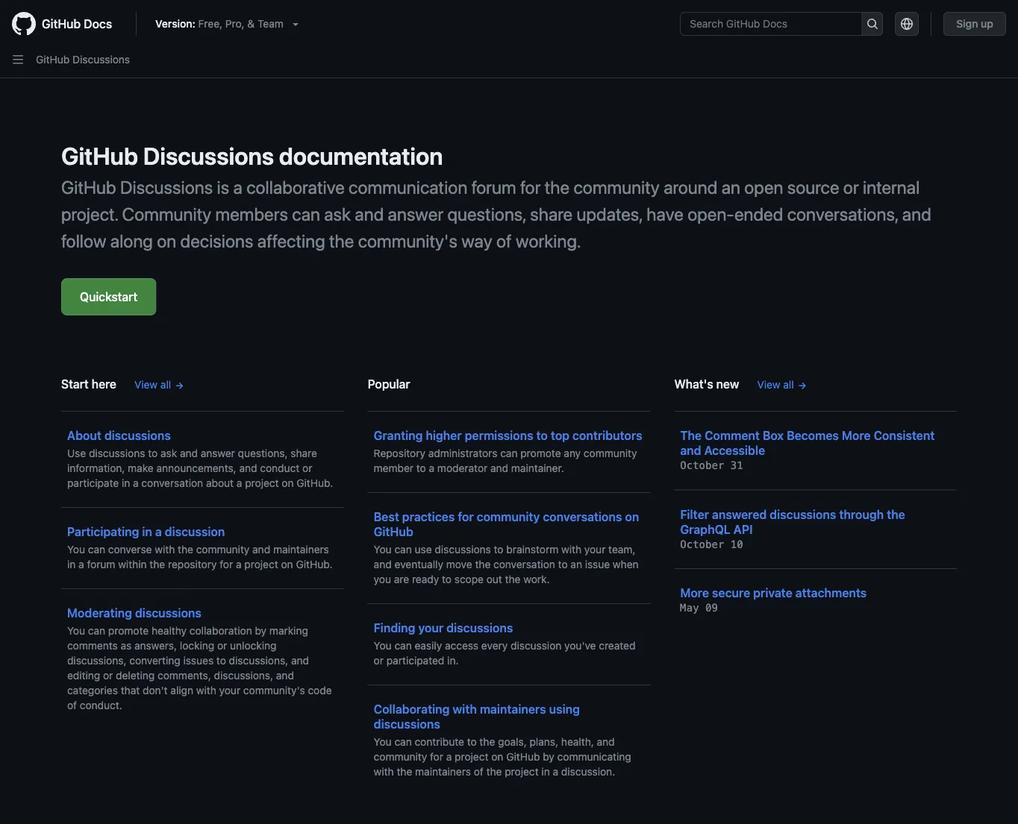 Task type: locate. For each thing, give the bounding box(es) containing it.
1 horizontal spatial discussion
[[511, 640, 562, 652]]

1 horizontal spatial ask
[[324, 204, 351, 225]]

in inside collaborating with maintainers using discussions you can contribute to the goals, plans, health, and community for a project on github by communicating with the maintainers of the project in a discussion.
[[541, 766, 550, 778]]

don't
[[143, 685, 168, 697]]

more
[[842, 429, 871, 443], [680, 586, 709, 600]]

0 horizontal spatial promote
[[108, 625, 149, 637]]

github
[[42, 17, 81, 31], [36, 53, 70, 66], [61, 142, 138, 170], [61, 177, 116, 198], [374, 525, 413, 539], [506, 751, 540, 764]]

1 horizontal spatial conversation
[[493, 559, 555, 571]]

0 vertical spatial promote
[[520, 447, 561, 460]]

questions, up conduct
[[238, 447, 288, 460]]

1 horizontal spatial view all link
[[757, 377, 807, 393]]

1 vertical spatial discussion
[[511, 640, 562, 652]]

1 vertical spatial discussions
[[143, 142, 274, 170]]

with right the align
[[196, 685, 216, 697]]

conduct.
[[80, 700, 122, 712]]

project right repository
[[244, 559, 278, 571]]

you down participating
[[67, 544, 85, 556]]

0 vertical spatial forum
[[471, 177, 516, 198]]

0 vertical spatial an
[[721, 177, 740, 198]]

1 vertical spatial promote
[[108, 625, 149, 637]]

team
[[257, 18, 283, 30]]

working.
[[516, 231, 581, 252]]

information,
[[67, 462, 125, 475]]

discussions inside "filter answered discussions through the graphql api october 10"
[[770, 508, 836, 522]]

promote up maintainer.
[[520, 447, 561, 460]]

discussion inside participating in a discussion you can converse with the community and maintainers in a forum within the repository for a project on github.
[[165, 525, 225, 539]]

0 vertical spatial discussion
[[165, 525, 225, 539]]

conversation inside about discussions use discussions to ask and answer questions, share information, make announcements, and conduct or participate in a conversation about a project on github.
[[141, 477, 203, 490]]

can up comments
[[88, 625, 105, 637]]

october 10 element
[[680, 538, 743, 551]]

filter answered discussions through the graphql api october 10
[[680, 508, 905, 551]]

0 horizontal spatial an
[[570, 559, 582, 571]]

or right conduct
[[302, 462, 312, 475]]

community
[[574, 177, 660, 198], [584, 447, 637, 460], [477, 510, 540, 524], [196, 544, 250, 556], [374, 751, 427, 764]]

1 vertical spatial by
[[543, 751, 554, 764]]

0 horizontal spatial community's
[[243, 685, 305, 697]]

1 horizontal spatial an
[[721, 177, 740, 198]]

1 horizontal spatial questions,
[[447, 204, 526, 225]]

0 horizontal spatial forum
[[87, 559, 115, 571]]

project inside about discussions use discussions to ask and answer questions, share information, make announcements, and conduct or participate in a conversation about a project on github.
[[245, 477, 279, 490]]

about discussions use discussions to ask and answer questions, share information, make announcements, and conduct or participate in a conversation about a project on github.
[[67, 429, 333, 490]]

0 vertical spatial conversation
[[141, 477, 203, 490]]

community's
[[358, 231, 457, 252], [243, 685, 305, 697]]

discussions
[[72, 53, 130, 66], [143, 142, 274, 170], [120, 177, 213, 198]]

share up conduct
[[291, 447, 317, 460]]

forum inside participating in a discussion you can converse with the community and maintainers in a forum within the repository for a project on github.
[[87, 559, 115, 571]]

1 vertical spatial your
[[418, 621, 444, 636]]

conduct
[[260, 462, 300, 475]]

version: free, pro, & team
[[155, 18, 283, 30]]

community up repository
[[196, 544, 250, 556]]

discussions inside main banner
[[72, 53, 130, 66]]

and
[[355, 204, 384, 225], [902, 204, 931, 225], [680, 444, 701, 458], [180, 447, 198, 460], [239, 462, 257, 475], [490, 462, 508, 475], [252, 544, 270, 556], [374, 559, 392, 571], [291, 655, 309, 667], [276, 670, 294, 682], [597, 736, 615, 749]]

an
[[721, 177, 740, 198], [570, 559, 582, 571]]

0 vertical spatial maintainers
[[273, 544, 329, 556]]

discussions inside moderating discussions you can promote healthy collaboration by marking comments as answers, locking or unlocking discussions, converting issues to discussions, and editing or deleting comments, discussions, and categories that don't align with your community's code of conduct.
[[135, 606, 201, 621]]

1 vertical spatial share
[[291, 447, 317, 460]]

0 horizontal spatial view
[[134, 379, 158, 391]]

triangle down image
[[289, 18, 301, 30]]

discussions down collaborating
[[374, 718, 440, 732]]

2 vertical spatial your
[[219, 685, 240, 697]]

conversation down brainstorm
[[493, 559, 555, 571]]

1 vertical spatial conversation
[[493, 559, 555, 571]]

can inside github discussions documentation github discussions is a collaborative communication forum for the community around an open source or internal project. community members can ask and answer questions, share updates, have open-ended conversations, and follow along on decisions affecting the community's way of working.
[[292, 204, 320, 225]]

0 vertical spatial october
[[680, 460, 724, 472]]

community down contribute
[[374, 751, 427, 764]]

best
[[374, 510, 399, 524]]

and inside collaborating with maintainers using discussions you can contribute to the goals, plans, health, and community for a project on github by communicating with the maintainers of the project in a discussion.
[[597, 736, 615, 749]]

0 vertical spatial discussions
[[72, 53, 130, 66]]

october down "the"
[[680, 460, 724, 472]]

a down participating
[[78, 559, 84, 571]]

1 vertical spatial more
[[680, 586, 709, 600]]

for right repository
[[220, 559, 233, 571]]

share
[[530, 204, 573, 225], [291, 447, 317, 460]]

discussions up healthy
[[135, 606, 201, 621]]

view right new
[[757, 379, 780, 391]]

or inside finding your discussions you can easily access every discussion you've created or participated in.
[[374, 655, 384, 667]]

None search field
[[680, 12, 883, 36]]

1 vertical spatial github.
[[296, 559, 333, 571]]

questions, inside github discussions documentation github discussions is a collaborative communication forum for the community around an open source or internal project. community members can ask and answer questions, share updates, have open-ended conversations, and follow along on decisions affecting the community's way of working.
[[447, 204, 526, 225]]

a down contribute
[[446, 751, 452, 764]]

2 all from the left
[[783, 379, 794, 391]]

can down collaborative
[[292, 204, 320, 225]]

the right the within
[[150, 559, 165, 571]]

on down the goals,
[[491, 751, 503, 764]]

discussion right every on the left bottom of the page
[[511, 640, 562, 652]]

for right practices
[[458, 510, 474, 524]]

ask
[[324, 204, 351, 225], [160, 447, 177, 460]]

forum left the within
[[87, 559, 115, 571]]

in.
[[447, 655, 459, 667]]

health,
[[561, 736, 594, 749]]

top
[[551, 429, 569, 443]]

more right becomes
[[842, 429, 871, 443]]

for inside participating in a discussion you can converse with the community and maintainers in a forum within the repository for a project on github.
[[220, 559, 233, 571]]

about
[[206, 477, 234, 490]]

the right affecting
[[329, 231, 354, 252]]

by up 'unlocking'
[[255, 625, 267, 637]]

every
[[481, 640, 508, 652]]

0 horizontal spatial answer
[[201, 447, 235, 460]]

of
[[496, 231, 512, 252], [67, 700, 77, 712], [474, 766, 483, 778]]

on inside collaborating with maintainers using discussions you can contribute to the goals, plans, health, and community for a project on github by communicating with the maintainers of the project in a discussion.
[[491, 751, 503, 764]]

finding your discussions you can easily access every discussion you've created or participated in.
[[374, 621, 635, 667]]

none search field inside main banner
[[680, 12, 883, 36]]

quickstart link
[[61, 278, 156, 316]]

or inside about discussions use discussions to ask and answer questions, share information, make announcements, and conduct or participate in a conversation about a project on github.
[[302, 462, 312, 475]]

github. inside participating in a discussion you can converse with the community and maintainers in a forum within the repository for a project on github.
[[296, 559, 333, 571]]

0 horizontal spatial by
[[255, 625, 267, 637]]

discussions up community on the left top of the page
[[120, 177, 213, 198]]

for inside collaborating with maintainers using discussions you can contribute to the goals, plans, health, and community for a project on github by communicating with the maintainers of the project in a discussion.
[[430, 751, 443, 764]]

0 horizontal spatial view all link
[[134, 377, 184, 393]]

in down participating
[[67, 559, 76, 571]]

1 view from the left
[[134, 379, 158, 391]]

0 vertical spatial questions,
[[447, 204, 526, 225]]

you inside best practices for community conversations on github you can use discussions to brainstorm with your team, and eventually move the conversation to an issue when you are ready to scope out the work.
[[374, 544, 392, 556]]

0 vertical spatial your
[[584, 544, 606, 556]]

discussion up repository
[[165, 525, 225, 539]]

or up conversations,
[[843, 177, 859, 198]]

or inside github discussions documentation github discussions is a collaborative communication forum for the community around an open source or internal project. community members can ask and answer questions, share updates, have open-ended conversations, and follow along on decisions affecting the community's way of working.
[[843, 177, 859, 198]]

the comment box becomes more consistent and accessible october 31
[[680, 429, 935, 472]]

view for what's new
[[757, 379, 780, 391]]

2 vertical spatial of
[[474, 766, 483, 778]]

participating in a discussion you can converse with the community and maintainers in a forum within the repository for a project on github.
[[67, 525, 333, 571]]

1 horizontal spatial by
[[543, 751, 554, 764]]

you up you
[[374, 544, 392, 556]]

2 horizontal spatial maintainers
[[480, 703, 546, 717]]

a left moderator
[[429, 462, 434, 475]]

1 vertical spatial questions,
[[238, 447, 288, 460]]

you down collaborating
[[374, 736, 392, 749]]

can inside granting higher permissions to top contributors repository administrators can promote any community member to a moderator and maintainer.
[[500, 447, 518, 460]]

2 view from the left
[[757, 379, 780, 391]]

ask down collaborative
[[324, 204, 351, 225]]

promote inside moderating discussions you can promote healthy collaboration by marking comments as answers, locking or unlocking discussions, converting issues to discussions, and editing or deleting comments, discussions, and categories that don't align with your community's code of conduct.
[[108, 625, 149, 637]]

1 vertical spatial an
[[570, 559, 582, 571]]

your up the easily
[[418, 621, 444, 636]]

to left the top
[[536, 429, 548, 443]]

by down 'plans,'
[[543, 751, 554, 764]]

make
[[128, 462, 154, 475]]

discussions up move
[[435, 544, 491, 556]]

0 horizontal spatial questions,
[[238, 447, 288, 460]]

a right participating
[[155, 525, 162, 539]]

1 horizontal spatial all
[[783, 379, 794, 391]]

1 horizontal spatial community's
[[358, 231, 457, 252]]

on up team,
[[625, 510, 639, 524]]

0 vertical spatial share
[[530, 204, 573, 225]]

created
[[599, 640, 635, 652]]

answer up announcements,
[[201, 447, 235, 460]]

to right contribute
[[467, 736, 477, 749]]

0 vertical spatial by
[[255, 625, 267, 637]]

1 view all link from the left
[[134, 377, 184, 393]]

github. down conduct
[[297, 477, 333, 490]]

1 horizontal spatial view
[[757, 379, 780, 391]]

2 view all link from the left
[[757, 377, 807, 393]]

1 october from the top
[[680, 460, 724, 472]]

october inside "filter answered discussions through the graphql api october 10"
[[680, 538, 724, 551]]

questions, up way
[[447, 204, 526, 225]]

0 vertical spatial github.
[[297, 477, 333, 490]]

0 horizontal spatial your
[[219, 685, 240, 697]]

2 horizontal spatial of
[[496, 231, 512, 252]]

granting
[[374, 429, 423, 443]]

graphql
[[680, 522, 731, 537]]

1 horizontal spatial more
[[842, 429, 871, 443]]

view right the here
[[134, 379, 158, 391]]

to right issues
[[216, 655, 226, 667]]

affecting
[[257, 231, 325, 252]]

and inside the comment box becomes more consistent and accessible october 31
[[680, 444, 701, 458]]

free,
[[198, 18, 222, 30]]

community's left code
[[243, 685, 305, 697]]

on down community on the left top of the page
[[157, 231, 176, 252]]

october inside the comment box becomes more consistent and accessible october 31
[[680, 460, 724, 472]]

with up repository
[[155, 544, 175, 556]]

by
[[255, 625, 267, 637], [543, 751, 554, 764]]

discussions,
[[67, 655, 126, 667], [229, 655, 288, 667], [214, 670, 273, 682]]

community's inside moderating discussions you can promote healthy collaboration by marking comments as answers, locking or unlocking discussions, converting issues to discussions, and editing or deleting comments, discussions, and categories that don't align with your community's code of conduct.
[[243, 685, 305, 697]]

and inside best practices for community conversations on github you can use discussions to brainstorm with your team, and eventually move the conversation to an issue when you are ready to scope out the work.
[[374, 559, 392, 571]]

to up make
[[148, 447, 158, 460]]

view
[[134, 379, 158, 391], [757, 379, 780, 391]]

0 vertical spatial more
[[842, 429, 871, 443]]

0 horizontal spatial ask
[[160, 447, 177, 460]]

new
[[716, 377, 739, 391]]

quickstart
[[80, 290, 138, 304]]

1 vertical spatial maintainers
[[480, 703, 546, 717]]

0 horizontal spatial more
[[680, 586, 709, 600]]

or down finding
[[374, 655, 384, 667]]

announcements,
[[156, 462, 236, 475]]

an left open
[[721, 177, 740, 198]]

pro,
[[225, 18, 245, 30]]

you inside participating in a discussion you can converse with the community and maintainers in a forum within the repository for a project on github.
[[67, 544, 85, 556]]

comment
[[705, 429, 760, 443]]

view all link for what's new
[[757, 377, 807, 393]]

answers,
[[134, 640, 177, 652]]

here
[[92, 377, 116, 391]]

1 vertical spatial forum
[[87, 559, 115, 571]]

1 horizontal spatial maintainers
[[415, 766, 471, 778]]

0 vertical spatial ask
[[324, 204, 351, 225]]

0 vertical spatial answer
[[388, 204, 443, 225]]

on inside about discussions use discussions to ask and answer questions, share information, make announcements, and conduct or participate in a conversation about a project on github.
[[282, 477, 294, 490]]

attachments
[[795, 586, 867, 600]]

community inside collaborating with maintainers using discussions you can contribute to the goals, plans, health, and community for a project on github by communicating with the maintainers of the project in a discussion.
[[374, 751, 427, 764]]

0 horizontal spatial conversation
[[141, 477, 203, 490]]

1 vertical spatial community's
[[243, 685, 305, 697]]

on down conduct
[[282, 477, 294, 490]]

community inside granting higher permissions to top contributors repository administrators can promote any community member to a moderator and maintainer.
[[584, 447, 637, 460]]

0 vertical spatial of
[[496, 231, 512, 252]]

in inside about discussions use discussions to ask and answer questions, share information, make announcements, and conduct or participate in a conversation about a project on github.
[[122, 477, 130, 490]]

an left issue
[[570, 559, 582, 571]]

questions, inside about discussions use discussions to ask and answer questions, share information, make announcements, and conduct or participate in a conversation about a project on github.
[[238, 447, 288, 460]]

1 horizontal spatial your
[[418, 621, 444, 636]]

open sidebar image
[[12, 54, 24, 66]]

discussions for github discussions documentation github discussions is a collaborative communication forum for the community around an open source or internal project. community members can ask and answer questions, share updates, have open-ended conversations, and follow along on decisions affecting the community's way of working.
[[143, 142, 274, 170]]

1 all from the left
[[160, 379, 171, 391]]

of inside github discussions documentation github discussions is a collaborative communication forum for the community around an open source or internal project. community members can ask and answer questions, share updates, have open-ended conversations, and follow along on decisions affecting the community's way of working.
[[496, 231, 512, 252]]

discussions up is
[[143, 142, 274, 170]]

open
[[744, 177, 783, 198]]

1 vertical spatial ask
[[160, 447, 177, 460]]

to inside collaborating with maintainers using discussions you can contribute to the goals, plans, health, and community for a project on github by communicating with the maintainers of the project in a discussion.
[[467, 736, 477, 749]]

view for start here
[[134, 379, 158, 391]]

0 horizontal spatial discussion
[[165, 525, 225, 539]]

with inside participating in a discussion you can converse with the community and maintainers in a forum within the repository for a project on github.
[[155, 544, 175, 556]]

with down collaborating
[[374, 766, 394, 778]]

discussions inside best practices for community conversations on github you can use discussions to brainstorm with your team, and eventually move the conversation to an issue when you are ready to scope out the work.
[[435, 544, 491, 556]]

popular
[[368, 377, 410, 391]]

the right through
[[887, 508, 905, 522]]

ask up announcements,
[[160, 447, 177, 460]]

can down participating
[[88, 544, 105, 556]]

way
[[461, 231, 492, 252]]

community inside best practices for community conversations on github you can use discussions to brainstorm with your team, and eventually move the conversation to an issue when you are ready to scope out the work.
[[477, 510, 540, 524]]

github inside collaborating with maintainers using discussions you can contribute to the goals, plans, health, and community for a project on github by communicating with the maintainers of the project in a discussion.
[[506, 751, 540, 764]]

your inside best practices for community conversations on github you can use discussions to brainstorm with your team, and eventually move the conversation to an issue when you are ready to scope out the work.
[[584, 544, 606, 556]]

0 horizontal spatial of
[[67, 700, 77, 712]]

0 horizontal spatial all
[[160, 379, 171, 391]]

contribute
[[415, 736, 464, 749]]

view all for start here
[[134, 379, 171, 391]]

can down collaborating
[[394, 736, 412, 749]]

2 view all from the left
[[757, 379, 794, 391]]

plans,
[[530, 736, 558, 749]]

box
[[763, 429, 784, 443]]

for up working.
[[520, 177, 541, 198]]

moderator
[[437, 462, 488, 475]]

1 view all from the left
[[134, 379, 171, 391]]

for down contribute
[[430, 751, 443, 764]]

you inside collaborating with maintainers using discussions you can contribute to the goals, plans, health, and community for a project on github by communicating with the maintainers of the project in a discussion.
[[374, 736, 392, 749]]

with up contribute
[[453, 703, 477, 717]]

promote up as
[[108, 625, 149, 637]]

for
[[520, 177, 541, 198], [458, 510, 474, 524], [220, 559, 233, 571], [430, 751, 443, 764]]

community inside github discussions documentation github discussions is a collaborative communication forum for the community around an open source or internal project. community members can ask and answer questions, share updates, have open-ended conversations, and follow along on decisions affecting the community's way of working.
[[574, 177, 660, 198]]

to down repository
[[416, 462, 426, 475]]

all right the here
[[160, 379, 171, 391]]

project
[[245, 477, 279, 490], [244, 559, 278, 571], [455, 751, 488, 764], [505, 766, 539, 778]]

healthy
[[151, 625, 187, 637]]

community's down communication
[[358, 231, 457, 252]]

a inside granting higher permissions to top contributors repository administrators can promote any community member to a moderator and maintainer.
[[429, 462, 434, 475]]

1 horizontal spatial promote
[[520, 447, 561, 460]]

sign
[[956, 18, 978, 30]]

1 vertical spatial answer
[[201, 447, 235, 460]]

decisions
[[180, 231, 253, 252]]

view all link right the here
[[134, 377, 184, 393]]

to down brainstorm
[[558, 559, 568, 571]]

0 horizontal spatial share
[[291, 447, 317, 460]]

1 horizontal spatial view all
[[757, 379, 794, 391]]

in down 'plans,'
[[541, 766, 550, 778]]

a down make
[[133, 477, 139, 490]]

2 horizontal spatial your
[[584, 544, 606, 556]]

can up the participated
[[394, 640, 412, 652]]

of inside collaborating with maintainers using discussions you can contribute to the goals, plans, health, and community for a project on github by communicating with the maintainers of the project in a discussion.
[[474, 766, 483, 778]]

can down the permissions
[[500, 447, 518, 460]]

you down finding
[[374, 640, 392, 652]]

a right is
[[233, 177, 242, 198]]

community down contributors
[[584, 447, 637, 460]]

when
[[613, 559, 639, 571]]

using
[[549, 703, 580, 717]]

forum up way
[[471, 177, 516, 198]]

to down move
[[442, 574, 452, 586]]

discussions up every on the left bottom of the page
[[446, 621, 513, 636]]

1 horizontal spatial forum
[[471, 177, 516, 198]]

in down make
[[122, 477, 130, 490]]

can left use
[[394, 544, 412, 556]]

2 october from the top
[[680, 538, 724, 551]]

participate
[[67, 477, 119, 490]]

answered
[[712, 508, 767, 522]]

october down graphql
[[680, 538, 724, 551]]

a
[[233, 177, 242, 198], [429, 462, 434, 475], [133, 477, 139, 490], [236, 477, 242, 490], [155, 525, 162, 539], [78, 559, 84, 571], [236, 559, 241, 571], [446, 751, 452, 764], [553, 766, 558, 778]]

discussions left through
[[770, 508, 836, 522]]

the right out
[[505, 574, 521, 586]]

finding
[[374, 621, 415, 636]]

1 horizontal spatial of
[[474, 766, 483, 778]]

0 horizontal spatial maintainers
[[273, 544, 329, 556]]

filter
[[680, 508, 709, 522]]

1 horizontal spatial share
[[530, 204, 573, 225]]

marking
[[269, 625, 308, 637]]

sign up
[[956, 18, 993, 30]]

communication
[[349, 177, 467, 198]]

view all right new
[[757, 379, 794, 391]]

1 vertical spatial october
[[680, 538, 724, 551]]

31
[[730, 460, 743, 472]]

1 horizontal spatial answer
[[388, 204, 443, 225]]

follow
[[61, 231, 106, 252]]

repository
[[374, 447, 425, 460]]

0 vertical spatial community's
[[358, 231, 457, 252]]

community up brainstorm
[[477, 510, 540, 524]]

out
[[486, 574, 502, 586]]

discussions down docs
[[72, 53, 130, 66]]

share inside about discussions use discussions to ask and answer questions, share information, make announcements, and conduct or participate in a conversation about a project on github.
[[291, 447, 317, 460]]

use
[[67, 447, 86, 460]]

ask inside github discussions documentation github discussions is a collaborative communication forum for the community around an open source or internal project. community members can ask and answer questions, share updates, have open-ended conversations, and follow along on decisions affecting the community's way of working.
[[324, 204, 351, 225]]

view all right the here
[[134, 379, 171, 391]]

you inside moderating discussions you can promote healthy collaboration by marking comments as answers, locking or unlocking discussions, converting issues to discussions, and editing or deleting comments, discussions, and categories that don't align with your community's code of conduct.
[[67, 625, 85, 637]]

permissions
[[465, 429, 533, 443]]

1 vertical spatial of
[[67, 700, 77, 712]]

project down conduct
[[245, 477, 279, 490]]

github. up marking
[[296, 559, 333, 571]]

0 horizontal spatial view all
[[134, 379, 171, 391]]



Task type: describe. For each thing, give the bounding box(es) containing it.
09
[[705, 602, 718, 615]]

project.
[[61, 204, 118, 225]]

main banner
[[0, 0, 1018, 78]]

member
[[374, 462, 414, 475]]

forum inside github discussions documentation github discussions is a collaborative communication forum for the community around an open source or internal project. community members can ask and answer questions, share updates, have open-ended conversations, and follow along on decisions affecting the community's way of working.
[[471, 177, 516, 198]]

answer inside github discussions documentation github discussions is a collaborative communication forum for the community around an open source or internal project. community members can ask and answer questions, share updates, have open-ended conversations, and follow along on decisions affecting the community's way of working.
[[388, 204, 443, 225]]

community
[[122, 204, 211, 225]]

more secure private attachments may 09
[[680, 586, 867, 615]]

may 09 element
[[680, 602, 718, 615]]

discussions up make
[[104, 429, 171, 443]]

conversations
[[543, 510, 622, 524]]

discussions inside collaborating with maintainers using discussions you can contribute to the goals, plans, health, and community for a project on github by communicating with the maintainers of the project in a discussion.
[[374, 718, 440, 732]]

the up repository
[[178, 544, 193, 556]]

around
[[664, 177, 717, 198]]

discussion inside finding your discussions you can easily access every discussion you've created or participated in.
[[511, 640, 562, 652]]

conversation inside best practices for community conversations on github you can use discussions to brainstorm with your team, and eventually move the conversation to an issue when you are ready to scope out the work.
[[493, 559, 555, 571]]

granting higher permissions to top contributors repository administrators can promote any community member to a moderator and maintainer.
[[374, 429, 642, 475]]

your inside finding your discussions you can easily access every discussion you've created or participated in.
[[418, 621, 444, 636]]

becomes
[[787, 429, 839, 443]]

participating
[[67, 525, 139, 539]]

maintainer.
[[511, 462, 564, 475]]

move
[[446, 559, 472, 571]]

what's new
[[674, 377, 739, 391]]

for inside best practices for community conversations on github you can use discussions to brainstorm with your team, and eventually move the conversation to an issue when you are ready to scope out the work.
[[458, 510, 474, 524]]

through
[[839, 508, 884, 522]]

up
[[981, 18, 993, 30]]

on inside participating in a discussion you can converse with the community and maintainers in a forum within the repository for a project on github.
[[281, 559, 293, 571]]

any
[[564, 447, 581, 460]]

promote inside granting higher permissions to top contributors repository administrators can promote any community member to a moderator and maintainer.
[[520, 447, 561, 460]]

higher
[[426, 429, 462, 443]]

the
[[680, 429, 702, 443]]

collaborating with maintainers using discussions you can contribute to the goals, plans, health, and community for a project on github by communicating with the maintainers of the project in a discussion.
[[374, 703, 631, 778]]

a inside github discussions documentation github discussions is a collaborative communication forum for the community around an open source or internal project. community members can ask and answer questions, share updates, have open-ended conversations, and follow along on decisions affecting the community's way of working.
[[233, 177, 242, 198]]

a down 'plans,'
[[553, 766, 558, 778]]

or down collaboration
[[217, 640, 227, 652]]

or up the categories
[[103, 670, 113, 682]]

on inside best practices for community conversations on github you can use discussions to brainstorm with your team, and eventually move the conversation to an issue when you are ready to scope out the work.
[[625, 510, 639, 524]]

view all link for start here
[[134, 377, 184, 393]]

can inside finding your discussions you can easily access every discussion you've created or participated in.
[[394, 640, 412, 652]]

issues
[[183, 655, 214, 667]]

can inside moderating discussions you can promote healthy collaboration by marking comments as answers, locking or unlocking discussions, converting issues to discussions, and editing or deleting comments, discussions, and categories that don't align with your community's code of conduct.
[[88, 625, 105, 637]]

share inside github discussions documentation github discussions is a collaborative communication forum for the community around an open source or internal project. community members can ask and answer questions, share updates, have open-ended conversations, and follow along on decisions affecting the community's way of working.
[[530, 204, 573, 225]]

conversations,
[[787, 204, 898, 225]]

eventually
[[394, 559, 443, 571]]

to inside moderating discussions you can promote healthy collaboration by marking comments as answers, locking or unlocking discussions, converting issues to discussions, and editing or deleting comments, discussions, and categories that don't align with your community's code of conduct.
[[216, 655, 226, 667]]

collaborative
[[246, 177, 345, 198]]

discussions inside finding your discussions you can easily access every discussion you've created or participated in.
[[446, 621, 513, 636]]

project inside participating in a discussion you can converse with the community and maintainers in a forum within the repository for a project on github.
[[244, 559, 278, 571]]

private
[[753, 586, 792, 600]]

participated
[[386, 655, 444, 667]]

select language: current language is english image
[[901, 18, 913, 30]]

collaborating
[[374, 703, 450, 717]]

issue
[[585, 559, 610, 571]]

can inside participating in a discussion you can converse with the community and maintainers in a forum within the repository for a project on github.
[[88, 544, 105, 556]]

with inside moderating discussions you can promote healthy collaboration by marking comments as answers, locking or unlocking discussions, converting issues to discussions, and editing or deleting comments, discussions, and categories that don't align with your community's code of conduct.
[[196, 685, 216, 697]]

project down the goals,
[[505, 766, 539, 778]]

on inside github discussions documentation github discussions is a collaborative communication forum for the community around an open source or internal project. community members can ask and answer questions, share updates, have open-ended conversations, and follow along on decisions affecting the community's way of working.
[[157, 231, 176, 252]]

an inside github discussions documentation github discussions is a collaborative communication forum for the community around an open source or internal project. community members can ask and answer questions, share updates, have open-ended conversations, and follow along on decisions affecting the community's way of working.
[[721, 177, 740, 198]]

editing
[[67, 670, 100, 682]]

work.
[[523, 574, 550, 586]]

updates,
[[577, 204, 643, 225]]

the inside "filter answered discussions through the graphql api october 10"
[[887, 508, 905, 522]]

project down contribute
[[455, 751, 488, 764]]

10
[[730, 538, 743, 551]]

the up out
[[475, 559, 491, 571]]

that
[[121, 685, 140, 697]]

2 vertical spatial maintainers
[[415, 766, 471, 778]]

with inside best practices for community conversations on github you can use discussions to brainstorm with your team, and eventually move the conversation to an issue when you are ready to scope out the work.
[[561, 544, 581, 556]]

view all for what's new
[[757, 379, 794, 391]]

more inside the comment box becomes more consistent and accessible october 31
[[842, 429, 871, 443]]

docs
[[84, 17, 112, 31]]

a right repository
[[236, 559, 241, 571]]

are
[[394, 574, 409, 586]]

communicating
[[557, 751, 631, 764]]

have
[[647, 204, 684, 225]]

an inside best practices for community conversations on github you can use discussions to brainstorm with your team, and eventually move the conversation to an issue when you are ready to scope out the work.
[[570, 559, 582, 571]]

brainstorm
[[506, 544, 558, 556]]

the down collaborating
[[397, 766, 412, 778]]

converse
[[108, 544, 152, 556]]

scope
[[454, 574, 484, 586]]

ask inside about discussions use discussions to ask and answer questions, share information, make announcements, and conduct or participate in a conversation about a project on github.
[[160, 447, 177, 460]]

contributors
[[572, 429, 642, 443]]

what's
[[674, 377, 713, 391]]

can inside collaborating with maintainers using discussions you can contribute to the goals, plans, health, and community for a project on github by communicating with the maintainers of the project in a discussion.
[[394, 736, 412, 749]]

all for discussions
[[160, 379, 171, 391]]

to up out
[[494, 544, 503, 556]]

github inside best practices for community conversations on github you can use discussions to brainstorm with your team, and eventually move the conversation to an issue when you are ready to scope out the work.
[[374, 525, 413, 539]]

team,
[[608, 544, 635, 556]]

start
[[61, 377, 89, 391]]

api
[[733, 522, 753, 537]]

ended
[[734, 204, 783, 225]]

as
[[121, 640, 132, 652]]

all for comment
[[783, 379, 794, 391]]

by inside collaborating with maintainers using discussions you can contribute to the goals, plans, health, and community for a project on github by communicating with the maintainers of the project in a discussion.
[[543, 751, 554, 764]]

discussions up information,
[[89, 447, 145, 460]]

source
[[787, 177, 839, 198]]

discussion.
[[561, 766, 615, 778]]

the left the goals,
[[479, 736, 495, 749]]

converting
[[129, 655, 180, 667]]

practices
[[402, 510, 455, 524]]

github docs link
[[12, 12, 124, 36]]

repository
[[168, 559, 217, 571]]

can inside best practices for community conversations on github you can use discussions to brainstorm with your team, and eventually move the conversation to an issue when you are ready to scope out the work.
[[394, 544, 412, 556]]

2 vertical spatial discussions
[[120, 177, 213, 198]]

github discussions link
[[36, 53, 130, 66]]

for inside github discussions documentation github discussions is a collaborative communication forum for the community around an open source or internal project. community members can ask and answer questions, share updates, have open-ended conversations, and follow along on decisions affecting the community's way of working.
[[520, 177, 541, 198]]

october 31 element
[[680, 460, 743, 472]]

to inside about discussions use discussions to ask and answer questions, share information, make announcements, and conduct or participate in a conversation about a project on github.
[[148, 447, 158, 460]]

and inside participating in a discussion you can converse with the community and maintainers in a forum within the repository for a project on github.
[[252, 544, 270, 556]]

github discussions documentation github discussions is a collaborative communication forum for the community around an open source or internal project. community members can ask and answer questions, share updates, have open-ended conversations, and follow along on decisions affecting the community's way of working.
[[61, 142, 931, 252]]

&
[[247, 18, 255, 30]]

best practices for community conversations on github you can use discussions to brainstorm with your team, and eventually move the conversation to an issue when you are ready to scope out the work.
[[374, 510, 639, 586]]

search image
[[866, 18, 878, 30]]

access
[[445, 640, 478, 652]]

and inside granting higher permissions to top contributors repository administrators can promote any community member to a moderator and maintainer.
[[490, 462, 508, 475]]

in up converse
[[142, 525, 152, 539]]

of inside moderating discussions you can promote healthy collaboration by marking comments as answers, locking or unlocking discussions, converting issues to discussions, and editing or deleting comments, discussions, and categories that don't align with your community's code of conduct.
[[67, 700, 77, 712]]

code
[[308, 685, 332, 697]]

community's inside github discussions documentation github discussions is a collaborative communication forum for the community around an open source or internal project. community members can ask and answer questions, share updates, have open-ended conversations, and follow along on decisions affecting the community's way of working.
[[358, 231, 457, 252]]

ready
[[412, 574, 439, 586]]

by inside moderating discussions you can promote healthy collaboration by marking comments as answers, locking or unlocking discussions, converting issues to discussions, and editing or deleting comments, discussions, and categories that don't align with your community's code of conduct.
[[255, 625, 267, 637]]

answer inside about discussions use discussions to ask and answer questions, share information, make announcements, and conduct or participate in a conversation about a project on github.
[[201, 447, 235, 460]]

secure
[[712, 586, 750, 600]]

version:
[[155, 18, 195, 30]]

collaboration
[[189, 625, 252, 637]]

may
[[680, 602, 699, 615]]

goals,
[[498, 736, 527, 749]]

discussions for github discussions
[[72, 53, 130, 66]]

you've
[[564, 640, 596, 652]]

consistent
[[874, 429, 935, 443]]

within
[[118, 559, 147, 571]]

more inside more secure private attachments may 09
[[680, 586, 709, 600]]

the down the goals,
[[486, 766, 502, 778]]

unlocking
[[230, 640, 277, 652]]

moderating
[[67, 606, 132, 621]]

the up working.
[[545, 177, 570, 198]]

maintainers inside participating in a discussion you can converse with the community and maintainers in a forum within the repository for a project on github.
[[273, 544, 329, 556]]

documentation
[[279, 142, 443, 170]]

a right about
[[236, 477, 242, 490]]

you
[[374, 574, 391, 586]]

you inside finding your discussions you can easily access every discussion you've created or participated in.
[[374, 640, 392, 652]]

your inside moderating discussions you can promote healthy collaboration by marking comments as answers, locking or unlocking discussions, converting issues to discussions, and editing or deleting comments, discussions, and categories that don't align with your community's code of conduct.
[[219, 685, 240, 697]]

Search GitHub Docs search field
[[681, 13, 862, 35]]

community inside participating in a discussion you can converse with the community and maintainers in a forum within the repository for a project on github.
[[196, 544, 250, 556]]

github. inside about discussions use discussions to ask and answer questions, share information, make announcements, and conduct or participate in a conversation about a project on github.
[[297, 477, 333, 490]]



Task type: vqa. For each thing, say whether or not it's contained in the screenshot.
Help
no



